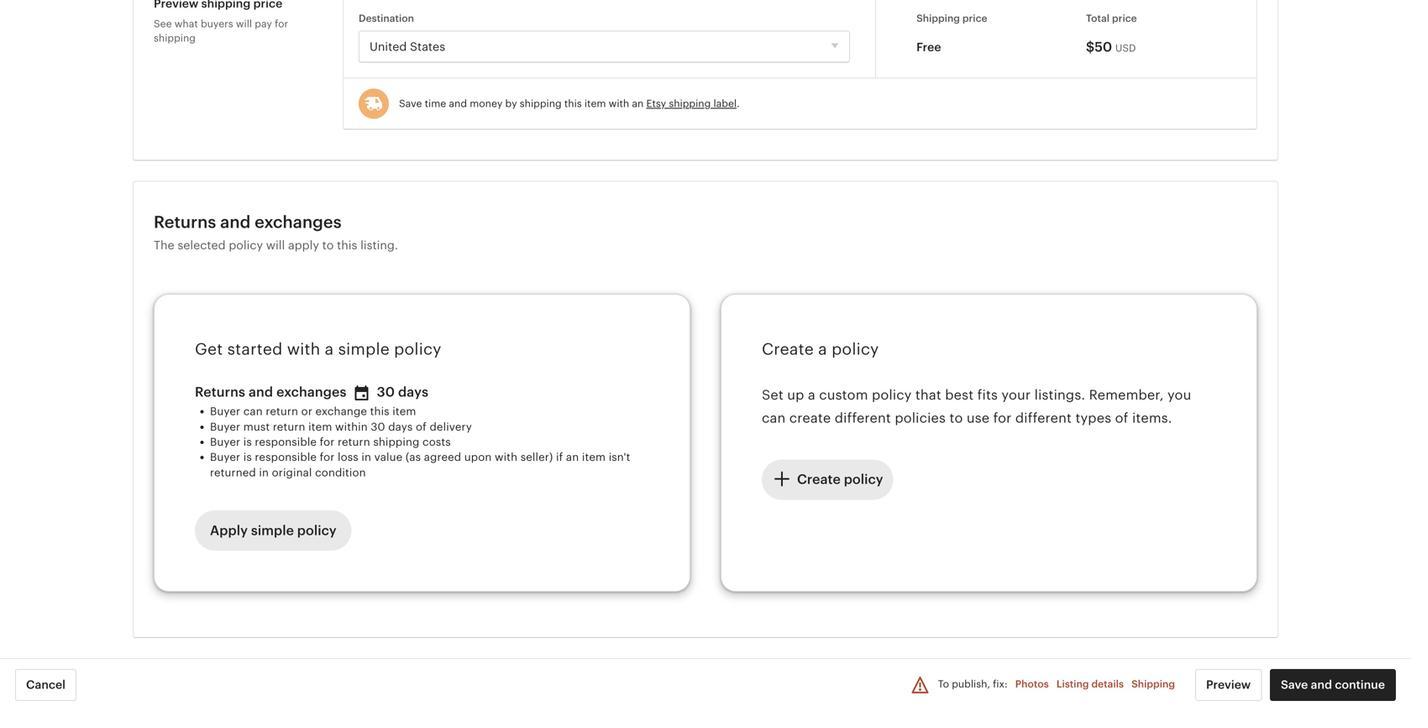 Task type: vqa. For each thing, say whether or not it's contained in the screenshot.
for
yes



Task type: describe. For each thing, give the bounding box(es) containing it.
your
[[1002, 388, 1031, 403]]

2 responsible from the top
[[255, 451, 317, 464]]

item down 30 days
[[393, 406, 416, 418]]

time
[[425, 98, 446, 109]]

fix:
[[993, 679, 1008, 690]]

use
[[967, 411, 990, 426]]

create a policy
[[762, 340, 879, 358]]

1 buyer from the top
[[210, 406, 240, 418]]

0 vertical spatial return
[[266, 406, 298, 418]]

seller)
[[521, 451, 553, 464]]

0 vertical spatial with
[[609, 98, 630, 109]]

publish,
[[952, 679, 991, 690]]

listings.
[[1035, 388, 1086, 403]]

30 inside buyer can return or exchange this item buyer must return item within 30 days of delivery buyer is responsible for return shipping costs buyer is responsible for loss in value (as agreed upon with seller) if an item isn't returned in original condition
[[371, 421, 385, 433]]

1 is from the top
[[243, 436, 252, 449]]

2 different from the left
[[1016, 411, 1072, 426]]

started
[[227, 340, 283, 358]]

of inside set up a custom policy that best fits your listings. remember, you can create different policies to use for different types of items.
[[1116, 411, 1129, 426]]

cancel button
[[15, 670, 76, 702]]

item down or
[[309, 421, 332, 433]]

and for save and continue
[[1311, 679, 1333, 692]]

price for shipping price
[[963, 13, 988, 24]]

preview button
[[1196, 670, 1262, 702]]

will inside see what buyers will pay for shipping
[[236, 18, 252, 29]]

to inside set up a custom policy that best fits your listings. remember, you can create different policies to use for different types of items.
[[950, 411, 963, 426]]

must
[[243, 421, 270, 433]]

returns and exchanges
[[195, 385, 347, 400]]

exchanges for returns and exchanges the selected policy will apply to this listing.
[[255, 212, 342, 232]]

photos
[[1016, 679, 1049, 690]]

1 vertical spatial shipping
[[1132, 679, 1176, 690]]

etsy
[[647, 98, 666, 109]]

apply simple policy button
[[195, 511, 352, 551]]

price for total price
[[1112, 13, 1137, 24]]

fits
[[978, 388, 998, 403]]

apply
[[288, 238, 319, 252]]

0 vertical spatial 30
[[377, 385, 395, 400]]

delivery
[[430, 421, 472, 433]]

0 vertical spatial simple
[[338, 340, 390, 358]]

1 horizontal spatial in
[[362, 451, 371, 464]]

value
[[374, 451, 403, 464]]

destination
[[359, 13, 414, 24]]

shipping right by
[[520, 98, 562, 109]]

best
[[946, 388, 974, 403]]

4 buyer from the top
[[210, 451, 240, 464]]

returns for returns and exchanges
[[195, 385, 245, 400]]

item left the 'isn't'
[[582, 451, 606, 464]]

cancel
[[26, 679, 66, 692]]

create policy button
[[762, 460, 894, 500]]

within
[[335, 421, 368, 433]]

30 days
[[377, 385, 429, 400]]

listing.
[[361, 238, 398, 252]]

that
[[916, 388, 942, 403]]

up
[[788, 388, 805, 403]]

policy inside button
[[844, 472, 884, 487]]

loss
[[338, 451, 359, 464]]

see what buyers will pay for shipping
[[154, 18, 288, 44]]

items.
[[1133, 411, 1173, 426]]

returned
[[210, 467, 256, 479]]

apply
[[210, 524, 248, 539]]

costs
[[423, 436, 451, 449]]

and right time
[[449, 98, 467, 109]]

total
[[1086, 13, 1110, 24]]

item left etsy
[[585, 98, 606, 109]]

save for save time and money by shipping this item with an etsy shipping label .
[[399, 98, 422, 109]]

of inside buyer can return or exchange this item buyer must return item within 30 days of delivery buyer is responsible for return shipping costs buyer is responsible for loss in value (as agreed upon with seller) if an item isn't returned in original condition
[[416, 421, 427, 433]]

apply simple policy
[[210, 524, 337, 539]]

create for create a policy
[[762, 340, 814, 358]]

shipping price
[[917, 13, 988, 24]]

for inside see what buyers will pay for shipping
[[275, 18, 288, 29]]

policy inside returns and exchanges the selected policy will apply to this listing.
[[229, 238, 263, 252]]

exchanges for returns and exchanges
[[277, 385, 347, 400]]

usd
[[1116, 43, 1136, 54]]

policies
[[895, 411, 946, 426]]

continue
[[1335, 679, 1386, 692]]

money
[[470, 98, 503, 109]]

policy inside button
[[297, 524, 337, 539]]

50
[[1095, 40, 1113, 55]]

types
[[1076, 411, 1112, 426]]

agreed
[[424, 451, 461, 464]]

create
[[790, 411, 831, 426]]

condition
[[315, 467, 366, 479]]

policy inside set up a custom policy that best fits your listings. remember, you can create different policies to use for different types of items.
[[872, 388, 912, 403]]

shipping inside see what buyers will pay for shipping
[[154, 32, 196, 44]]



Task type: locate. For each thing, give the bounding box(es) containing it.
days
[[398, 385, 429, 400], [388, 421, 413, 433]]

0 vertical spatial responsible
[[255, 436, 317, 449]]

exchanges up apply
[[255, 212, 342, 232]]

get started with a simple policy
[[195, 340, 442, 358]]

or
[[301, 406, 313, 418]]

save inside button
[[1281, 679, 1309, 692]]

of up costs on the left of the page
[[416, 421, 427, 433]]

0 vertical spatial will
[[236, 18, 252, 29]]

0 vertical spatial an
[[632, 98, 644, 109]]

days inside buyer can return or exchange this item buyer must return item within 30 days of delivery buyer is responsible for return shipping costs buyer is responsible for loss in value (as agreed upon with seller) if an item isn't returned in original condition
[[388, 421, 413, 433]]

will inside returns and exchanges the selected policy will apply to this listing.
[[266, 238, 285, 252]]

1 price from the left
[[963, 13, 988, 24]]

responsible
[[255, 436, 317, 449], [255, 451, 317, 464]]

2 vertical spatial this
[[370, 406, 390, 418]]

different
[[835, 411, 891, 426], [1016, 411, 1072, 426]]

exchanges inside returns and exchanges the selected policy will apply to this listing.
[[255, 212, 342, 232]]

save left continue
[[1281, 679, 1309, 692]]

different down listings.
[[1016, 411, 1072, 426]]

0 horizontal spatial price
[[963, 13, 988, 24]]

for
[[275, 18, 288, 29], [994, 411, 1012, 426], [320, 436, 335, 449], [320, 451, 335, 464]]

1 responsible from the top
[[255, 436, 317, 449]]

is up returned
[[243, 451, 252, 464]]

and for returns and exchanges
[[249, 385, 273, 400]]

details
[[1092, 679, 1124, 690]]

this inside buyer can return or exchange this item buyer must return item within 30 days of delivery buyer is responsible for return shipping costs buyer is responsible for loss in value (as agreed upon with seller) if an item isn't returned in original condition
[[370, 406, 390, 418]]

with left etsy
[[609, 98, 630, 109]]

simple
[[338, 340, 390, 358], [251, 524, 294, 539]]

this left listing.
[[337, 238, 357, 252]]

1 horizontal spatial with
[[495, 451, 518, 464]]

buyer can return or exchange this item buyer must return item within 30 days of delivery buyer is responsible for return shipping costs buyer is responsible for loss in value (as agreed upon with seller) if an item isn't returned in original condition
[[210, 406, 631, 479]]

2 buyer from the top
[[210, 421, 240, 433]]

simple inside button
[[251, 524, 294, 539]]

and inside button
[[1311, 679, 1333, 692]]

0 vertical spatial returns
[[154, 212, 216, 232]]

isn't
[[609, 451, 631, 464]]

a up exchange
[[325, 340, 334, 358]]

return down or
[[273, 421, 306, 433]]

with right started
[[287, 340, 321, 358]]

1 vertical spatial to
[[950, 411, 963, 426]]

days up buyer can return or exchange this item buyer must return item within 30 days of delivery buyer is responsible for return shipping costs buyer is responsible for loss in value (as agreed upon with seller) if an item isn't returned in original condition
[[398, 385, 429, 400]]

to left use at bottom
[[950, 411, 963, 426]]

0 vertical spatial this
[[565, 98, 582, 109]]

to
[[938, 679, 950, 690]]

upon
[[464, 451, 492, 464]]

to right apply
[[322, 238, 334, 252]]

1 horizontal spatial this
[[370, 406, 390, 418]]

listing
[[1057, 679, 1089, 690]]

2 price from the left
[[1112, 13, 1137, 24]]

the
[[154, 238, 175, 252]]

this inside returns and exchanges the selected policy will apply to this listing.
[[337, 238, 357, 252]]

1 horizontal spatial an
[[632, 98, 644, 109]]

with inside buyer can return or exchange this item buyer must return item within 30 days of delivery buyer is responsible for return shipping costs buyer is responsible for loss in value (as agreed upon with seller) if an item isn't returned in original condition
[[495, 451, 518, 464]]

what
[[175, 18, 198, 29]]

save
[[399, 98, 422, 109], [1281, 679, 1309, 692]]

exchanges
[[255, 212, 342, 232], [277, 385, 347, 400]]

0 horizontal spatial an
[[566, 451, 579, 464]]

in right the loss
[[362, 451, 371, 464]]

30
[[377, 385, 395, 400], [371, 421, 385, 433]]

an left etsy
[[632, 98, 644, 109]]

different down custom
[[835, 411, 891, 426]]

0 horizontal spatial a
[[325, 340, 334, 358]]

selected
[[178, 238, 226, 252]]

2 vertical spatial return
[[338, 436, 370, 449]]

will
[[236, 18, 252, 29], [266, 238, 285, 252]]

(as
[[406, 451, 421, 464]]

can inside buyer can return or exchange this item buyer must return item within 30 days of delivery buyer is responsible for return shipping costs buyer is responsible for loss in value (as agreed upon with seller) if an item isn't returned in original condition
[[243, 406, 263, 418]]

1 horizontal spatial will
[[266, 238, 285, 252]]

can up must
[[243, 406, 263, 418]]

return down "returns and exchanges"
[[266, 406, 298, 418]]

a inside set up a custom policy that best fits your listings. remember, you can create different policies to use for different types of items.
[[808, 388, 816, 403]]

for inside set up a custom policy that best fits your listings. remember, you can create different policies to use for different types of items.
[[994, 411, 1012, 426]]

returns up the selected
[[154, 212, 216, 232]]

get
[[195, 340, 223, 358]]

simple up 30 days
[[338, 340, 390, 358]]

total price
[[1086, 13, 1137, 24]]

save time and money by shipping this item with an etsy shipping label .
[[399, 98, 740, 109]]

1 horizontal spatial shipping
[[1132, 679, 1176, 690]]

1 vertical spatial this
[[337, 238, 357, 252]]

1 vertical spatial in
[[259, 467, 269, 479]]

create up up
[[762, 340, 814, 358]]

3 buyer from the top
[[210, 436, 240, 449]]

0 horizontal spatial save
[[399, 98, 422, 109]]

and up the selected
[[220, 212, 251, 232]]

0 horizontal spatial different
[[835, 411, 891, 426]]

1 horizontal spatial different
[[1016, 411, 1072, 426]]

simple right apply
[[251, 524, 294, 539]]

save and continue button
[[1270, 670, 1397, 702]]

policy
[[229, 238, 263, 252], [394, 340, 442, 358], [832, 340, 879, 358], [872, 388, 912, 403], [844, 472, 884, 487], [297, 524, 337, 539]]

0 horizontal spatial simple
[[251, 524, 294, 539]]

remember,
[[1089, 388, 1164, 403]]

and
[[449, 98, 467, 109], [220, 212, 251, 232], [249, 385, 273, 400], [1311, 679, 1333, 692]]

a
[[325, 340, 334, 358], [819, 340, 828, 358], [808, 388, 816, 403]]

0 vertical spatial in
[[362, 451, 371, 464]]

$
[[1086, 40, 1095, 55]]

1 vertical spatial simple
[[251, 524, 294, 539]]

see
[[154, 18, 172, 29]]

0 vertical spatial shipping
[[917, 13, 960, 24]]

create policy
[[797, 472, 884, 487]]

exchange
[[316, 406, 367, 418]]

0 horizontal spatial to
[[322, 238, 334, 252]]

of
[[1116, 411, 1129, 426], [416, 421, 427, 433]]

shipping up free
[[917, 13, 960, 24]]

0 vertical spatial create
[[762, 340, 814, 358]]

0 horizontal spatial in
[[259, 467, 269, 479]]

exchanges up or
[[277, 385, 347, 400]]

shipping right details
[[1132, 679, 1176, 690]]

save left time
[[399, 98, 422, 109]]

1 different from the left
[[835, 411, 891, 426]]

0 horizontal spatial will
[[236, 18, 252, 29]]

1 vertical spatial returns
[[195, 385, 245, 400]]

create inside button
[[797, 472, 841, 487]]

a right up
[[808, 388, 816, 403]]

1 horizontal spatial simple
[[338, 340, 390, 358]]

returns inside returns and exchanges the selected policy will apply to this listing.
[[154, 212, 216, 232]]

with right the upon
[[495, 451, 518, 464]]

an right if
[[566, 451, 579, 464]]

2 is from the top
[[243, 451, 252, 464]]

can
[[243, 406, 263, 418], [762, 411, 786, 426]]

pay
[[255, 18, 272, 29]]

create for create policy
[[797, 472, 841, 487]]

1 horizontal spatial save
[[1281, 679, 1309, 692]]

0 vertical spatial save
[[399, 98, 422, 109]]

label
[[714, 98, 737, 109]]

set up a custom policy that best fits your listings. remember, you can create different policies to use for different types of items.
[[762, 388, 1192, 426]]

1 vertical spatial exchanges
[[277, 385, 347, 400]]

shipping
[[154, 32, 196, 44], [520, 98, 562, 109], [669, 98, 711, 109], [373, 436, 420, 449]]

1 vertical spatial an
[[566, 451, 579, 464]]

2 horizontal spatial with
[[609, 98, 630, 109]]

30 up buyer can return or exchange this item buyer must return item within 30 days of delivery buyer is responsible for return shipping costs buyer is responsible for loss in value (as agreed upon with seller) if an item isn't returned in original condition
[[377, 385, 395, 400]]

1 horizontal spatial of
[[1116, 411, 1129, 426]]

and up must
[[249, 385, 273, 400]]

1 vertical spatial with
[[287, 340, 321, 358]]

.
[[737, 98, 740, 109]]

this
[[565, 98, 582, 109], [337, 238, 357, 252], [370, 406, 390, 418]]

shipping right etsy
[[669, 98, 711, 109]]

2 horizontal spatial a
[[819, 340, 828, 358]]

and for returns and exchanges the selected policy will apply to this listing.
[[220, 212, 251, 232]]

1 vertical spatial will
[[266, 238, 285, 252]]

an inside buyer can return or exchange this item buyer must return item within 30 days of delivery buyer is responsible for return shipping costs buyer is responsible for loss in value (as agreed upon with seller) if an item isn't returned in original condition
[[566, 451, 579, 464]]

this down 30 days
[[370, 406, 390, 418]]

0 horizontal spatial shipping
[[917, 13, 960, 24]]

item
[[585, 98, 606, 109], [393, 406, 416, 418], [309, 421, 332, 433], [582, 451, 606, 464]]

custom
[[819, 388, 869, 403]]

1 vertical spatial return
[[273, 421, 306, 433]]

0 vertical spatial is
[[243, 436, 252, 449]]

buyers
[[201, 18, 233, 29]]

days up value on the bottom left of page
[[388, 421, 413, 433]]

shipping
[[917, 13, 960, 24], [1132, 679, 1176, 690]]

can down set
[[762, 411, 786, 426]]

1 vertical spatial save
[[1281, 679, 1309, 692]]

to publish, fix: photos listing details shipping
[[938, 679, 1176, 690]]

1 horizontal spatial price
[[1112, 13, 1137, 24]]

1 vertical spatial is
[[243, 451, 252, 464]]

in
[[362, 451, 371, 464], [259, 467, 269, 479]]

save and continue
[[1281, 679, 1386, 692]]

0 vertical spatial days
[[398, 385, 429, 400]]

shipping inside buyer can return or exchange this item buyer must return item within 30 days of delivery buyer is responsible for return shipping costs buyer is responsible for loss in value (as agreed upon with seller) if an item isn't returned in original condition
[[373, 436, 420, 449]]

and left continue
[[1311, 679, 1333, 692]]

30 right within at the left bottom of page
[[371, 421, 385, 433]]

if
[[556, 451, 563, 464]]

buyer
[[210, 406, 240, 418], [210, 421, 240, 433], [210, 436, 240, 449], [210, 451, 240, 464]]

returns and exchanges the selected policy will apply to this listing.
[[154, 212, 398, 252]]

can inside set up a custom policy that best fits your listings. remember, you can create different policies to use for different types of items.
[[762, 411, 786, 426]]

return down within at the left bottom of page
[[338, 436, 370, 449]]

shipping down what
[[154, 32, 196, 44]]

1 vertical spatial days
[[388, 421, 413, 433]]

0 horizontal spatial of
[[416, 421, 427, 433]]

1 vertical spatial responsible
[[255, 451, 317, 464]]

1 vertical spatial create
[[797, 472, 841, 487]]

and inside returns and exchanges the selected policy will apply to this listing.
[[220, 212, 251, 232]]

preview
[[1207, 679, 1251, 692]]

to
[[322, 238, 334, 252], [950, 411, 963, 426]]

to inside returns and exchanges the selected policy will apply to this listing.
[[322, 238, 334, 252]]

returns for returns and exchanges the selected policy will apply to this listing.
[[154, 212, 216, 232]]

of down remember,
[[1116, 411, 1129, 426]]

1 horizontal spatial a
[[808, 388, 816, 403]]

an
[[632, 98, 644, 109], [566, 451, 579, 464]]

free
[[917, 40, 942, 54]]

will left pay
[[236, 18, 252, 29]]

create
[[762, 340, 814, 358], [797, 472, 841, 487]]

price
[[963, 13, 988, 24], [1112, 13, 1137, 24]]

you
[[1168, 388, 1192, 403]]

$ 50 usd
[[1086, 40, 1136, 55]]

by
[[505, 98, 517, 109]]

shipping up value on the bottom left of page
[[373, 436, 420, 449]]

0 horizontal spatial with
[[287, 340, 321, 358]]

1 horizontal spatial to
[[950, 411, 963, 426]]

etsy shipping label link
[[647, 98, 737, 109]]

2 vertical spatial with
[[495, 451, 518, 464]]

0 horizontal spatial this
[[337, 238, 357, 252]]

create down create
[[797, 472, 841, 487]]

with
[[609, 98, 630, 109], [287, 340, 321, 358], [495, 451, 518, 464]]

returns down get
[[195, 385, 245, 400]]

a up custom
[[819, 340, 828, 358]]

in left "original"
[[259, 467, 269, 479]]

set
[[762, 388, 784, 403]]

0 vertical spatial to
[[322, 238, 334, 252]]

0 vertical spatial exchanges
[[255, 212, 342, 232]]

will left apply
[[266, 238, 285, 252]]

1 vertical spatial 30
[[371, 421, 385, 433]]

is down must
[[243, 436, 252, 449]]

this right by
[[565, 98, 582, 109]]

original
[[272, 467, 312, 479]]

is
[[243, 436, 252, 449], [243, 451, 252, 464]]

1 horizontal spatial can
[[762, 411, 786, 426]]

save for save and continue
[[1281, 679, 1309, 692]]

returns
[[154, 212, 216, 232], [195, 385, 245, 400]]

0 horizontal spatial can
[[243, 406, 263, 418]]

2 horizontal spatial this
[[565, 98, 582, 109]]



